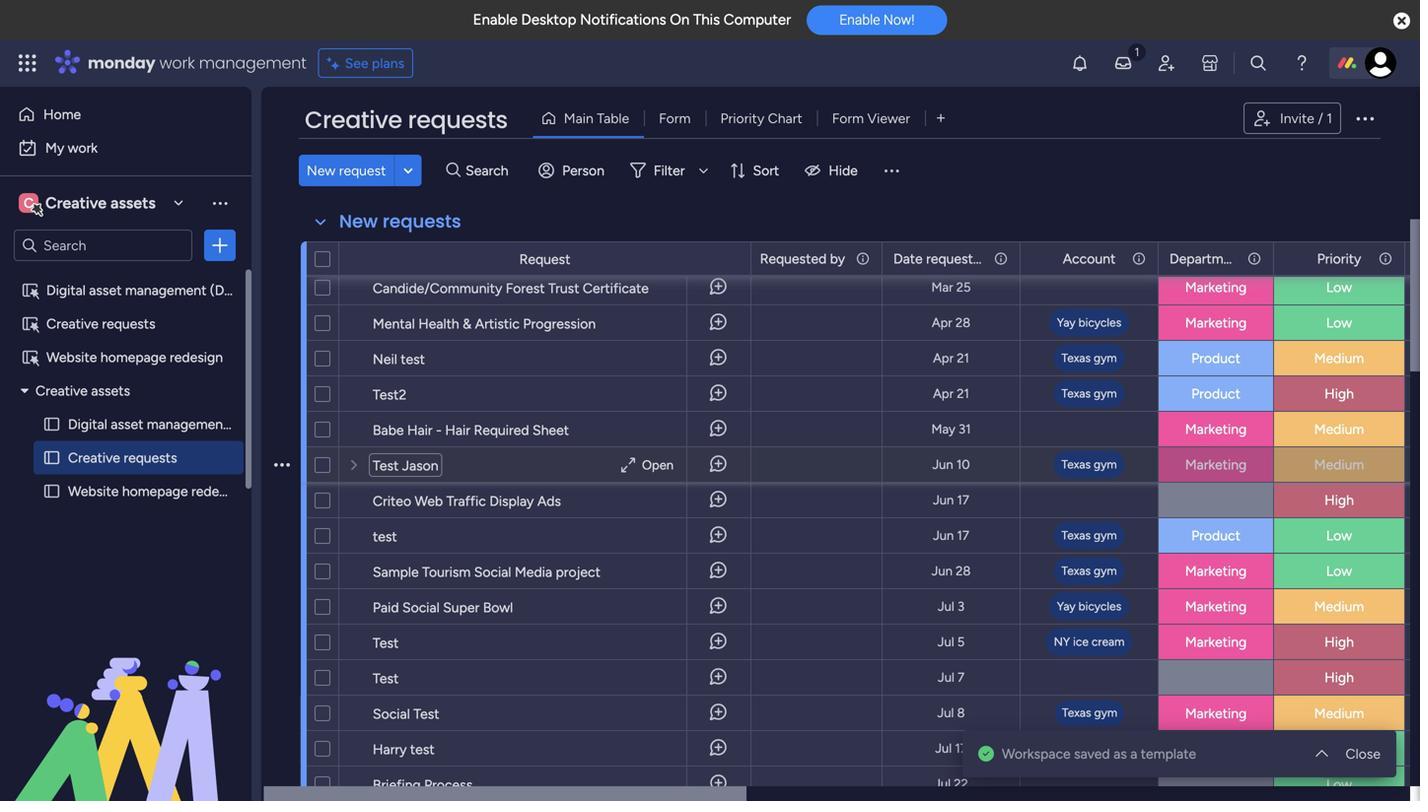 Task type: vqa. For each thing, say whether or not it's contained in the screenshot.
3rd Texas gym
yes



Task type: locate. For each thing, give the bounding box(es) containing it.
social right paid
[[402, 600, 440, 617]]

1 vertical spatial homepage
[[122, 483, 188, 500]]

priority chart
[[721, 110, 803, 127]]

1 public board image from the top
[[42, 415, 61, 434]]

1 horizontal spatial priority
[[1317, 251, 1362, 267]]

assets right caret down icon
[[91, 383, 130, 400]]

2 vertical spatial management
[[147, 416, 228, 433]]

assets
[[110, 194, 156, 213], [91, 383, 130, 400]]

jul for jul 7
[[938, 670, 955, 686]]

babe
[[373, 422, 404, 439]]

1 horizontal spatial test
[[401, 351, 425, 368]]

2 enable from the left
[[840, 12, 880, 28]]

0 vertical spatial new
[[307, 162, 336, 179]]

0 horizontal spatial hair
[[407, 422, 433, 439]]

yay bicycles down account field
[[1057, 316, 1122, 330]]

hair
[[407, 422, 433, 439], [445, 422, 471, 439]]

&
[[463, 316, 472, 332]]

1 enable from the left
[[473, 11, 518, 29]]

management for public board icon corresponding to digital asset management (dam)
[[147, 416, 228, 433]]

1 vertical spatial website
[[68, 483, 119, 500]]

hair left -
[[407, 422, 433, 439]]

Requested by field
[[755, 248, 850, 270]]

(dam) for public board under template workspace icon
[[210, 282, 250, 299]]

1 vertical spatial digital asset management (dam)
[[68, 416, 272, 433]]

public board under template workspace image down public board under template workspace icon
[[21, 315, 39, 333]]

0 vertical spatial 28
[[956, 315, 971, 331]]

work for monday
[[159, 52, 195, 74]]

1 vertical spatial jul
[[938, 635, 954, 651]]

select product image
[[18, 53, 37, 73]]

creative requests inside field
[[305, 104, 508, 137]]

test right 'neil' on the left top of the page
[[401, 351, 425, 368]]

1 yay bicycles from the top
[[1057, 316, 1122, 330]]

enable inside button
[[840, 12, 880, 28]]

1 vertical spatial 21
[[957, 386, 970, 402]]

0 horizontal spatial enable
[[473, 11, 518, 29]]

option
[[0, 273, 252, 277]]

2 vertical spatial jul
[[938, 670, 955, 686]]

workspace saved as a template
[[1002, 746, 1197, 763]]

2 horizontal spatial column information image
[[1247, 251, 1263, 267]]

enable for enable desktop notifications on this computer
[[473, 11, 518, 29]]

help button
[[1320, 746, 1389, 778]]

1 marketing from the top
[[1185, 279, 1247, 296]]

form inside button
[[832, 110, 864, 127]]

0 vertical spatial homepage
[[100, 349, 166, 366]]

this
[[693, 11, 720, 29]]

1 medium from the top
[[1315, 350, 1365, 367]]

0 horizontal spatial column information image
[[1131, 251, 1147, 267]]

public board image for website homepage redesign
[[42, 482, 61, 501]]

enable now!
[[840, 12, 915, 28]]

0 vertical spatial website
[[46, 349, 97, 366]]

assets inside workspace selection element
[[110, 194, 156, 213]]

test jason
[[373, 458, 439, 474]]

priority inside field
[[1317, 251, 1362, 267]]

creative assets up the search in workspace field
[[45, 194, 156, 213]]

3 high from the top
[[1325, 634, 1354, 651]]

1 vertical spatial work
[[68, 140, 98, 156]]

1 horizontal spatial new
[[339, 209, 378, 234]]

options image
[[210, 236, 230, 255], [274, 440, 290, 490], [274, 760, 290, 802]]

0 vertical spatial priority
[[721, 110, 765, 127]]

public board image for digital asset management (dam)
[[42, 415, 61, 434]]

form up filter
[[659, 110, 691, 127]]

jul 3
[[938, 599, 965, 615]]

column information image right by
[[855, 251, 871, 267]]

2 vertical spatial creative requests
[[68, 450, 177, 467]]

apr for high
[[933, 386, 954, 402]]

product
[[1192, 350, 1241, 367], [1192, 386, 1241, 402], [1192, 528, 1241, 545]]

1 horizontal spatial hair
[[445, 422, 471, 439]]

jul
[[938, 599, 955, 615], [938, 635, 954, 651], [938, 670, 955, 686]]

a
[[1131, 746, 1138, 763]]

0 vertical spatial jul
[[938, 599, 955, 615]]

enable left desktop
[[473, 11, 518, 29]]

public board image
[[42, 415, 61, 434], [42, 449, 61, 468], [42, 482, 61, 501]]

apr down mar
[[932, 315, 953, 331]]

0 vertical spatial assets
[[110, 194, 156, 213]]

28 down 25
[[956, 315, 971, 331]]

jul left 5
[[938, 635, 954, 651]]

column information image for requested
[[993, 251, 1009, 267]]

0 vertical spatial bicycles
[[1079, 316, 1122, 330]]

form left viewer
[[832, 110, 864, 127]]

mar 25
[[932, 280, 971, 295]]

yay
[[1057, 316, 1076, 330], [1057, 600, 1076, 614]]

computer
[[724, 11, 791, 29]]

1 vertical spatial creative requests
[[46, 316, 155, 332]]

2 test from the top
[[373, 635, 399, 652]]

babe hair - hair required sheet
[[373, 422, 569, 439]]

jul left 3
[[938, 599, 955, 615]]

0 vertical spatial work
[[159, 52, 195, 74]]

yay bicycles up ny ice cream
[[1057, 600, 1122, 614]]

0 vertical spatial public board image
[[42, 415, 61, 434]]

work
[[159, 52, 195, 74], [68, 140, 98, 156]]

4 low from the top
[[1327, 563, 1352, 580]]

form viewer
[[832, 110, 911, 127]]

priority for priority
[[1317, 251, 1362, 267]]

column information image for account
[[1131, 251, 1147, 267]]

creative assets inside list box
[[36, 383, 130, 400]]

dapulse close image
[[1394, 11, 1411, 32]]

0 vertical spatial test
[[401, 351, 425, 368]]

new down request
[[339, 209, 378, 234]]

my
[[45, 140, 64, 156]]

asset
[[89, 282, 122, 299], [111, 416, 143, 433]]

1 vertical spatial test
[[373, 635, 399, 652]]

traffic
[[447, 493, 486, 510]]

medium
[[1315, 350, 1365, 367], [1315, 421, 1365, 438], [1315, 457, 1365, 473], [1315, 599, 1365, 616]]

requested
[[926, 251, 989, 267]]

as
[[1114, 746, 1127, 763]]

1 vertical spatial (dam)
[[232, 416, 272, 433]]

apr up "may"
[[933, 386, 954, 402]]

1 column information image from the left
[[1131, 251, 1147, 267]]

1 21 from the top
[[957, 351, 970, 366]]

column information image right department
[[1247, 251, 1263, 267]]

creative requests for public board icon corresponding to creative requests
[[68, 450, 177, 467]]

2 marketing from the top
[[1185, 315, 1247, 331]]

new for new request
[[307, 162, 336, 179]]

5
[[958, 635, 965, 651]]

yay down account field
[[1057, 316, 1076, 330]]

1 jun 17 from the top
[[933, 493, 970, 509]]

jul for jul 5
[[938, 635, 954, 651]]

jul for jul 3
[[938, 599, 955, 615]]

1 vertical spatial bicycles
[[1079, 600, 1122, 614]]

1 column information image from the left
[[855, 251, 871, 267]]

7 marketing from the top
[[1185, 634, 1247, 651]]

enable now! button
[[807, 5, 947, 35]]

New requests field
[[334, 209, 466, 235]]

0 vertical spatial creative requests
[[305, 104, 508, 137]]

21 down apr 28
[[957, 351, 970, 366]]

lottie animation element
[[0, 603, 252, 802]]

17 for criteo web traffic display ads
[[957, 493, 970, 509]]

filter button
[[622, 155, 716, 186]]

priority inside button
[[721, 110, 765, 127]]

17 down 10
[[957, 493, 970, 509]]

help
[[1337, 752, 1372, 772]]

apr 21 up may 31
[[933, 386, 970, 402]]

hair right -
[[445, 422, 471, 439]]

1 vertical spatial product
[[1192, 386, 1241, 402]]

lottie animation image
[[0, 603, 252, 802]]

creative
[[305, 104, 402, 137], [45, 194, 107, 213], [46, 316, 99, 332], [36, 383, 88, 400], [68, 450, 120, 467]]

v2 search image
[[446, 160, 461, 182]]

apr
[[932, 315, 953, 331], [933, 351, 954, 366], [933, 386, 954, 402]]

1 image
[[1128, 40, 1146, 63]]

bicycles up cream
[[1079, 600, 1122, 614]]

jun 17 up jun 28 at right
[[933, 528, 970, 544]]

0 horizontal spatial form
[[659, 110, 691, 127]]

1 vertical spatial 28
[[956, 564, 971, 580]]

form inside button
[[659, 110, 691, 127]]

workspace options image
[[210, 193, 230, 213]]

1 vertical spatial digital
[[68, 416, 107, 433]]

creative requests
[[305, 104, 508, 137], [46, 316, 155, 332], [68, 450, 177, 467]]

1 vertical spatial options image
[[274, 440, 290, 490]]

3 public board image from the top
[[42, 482, 61, 501]]

public board under template workspace image
[[21, 315, 39, 333], [21, 348, 39, 367]]

17 up jun 28 at right
[[957, 528, 970, 544]]

2 vertical spatial product
[[1192, 528, 1241, 545]]

high for test
[[1325, 670, 1354, 687]]

arrow down image
[[692, 159, 716, 182]]

0 vertical spatial website homepage redesign
[[46, 349, 223, 366]]

menu image
[[882, 161, 901, 181]]

column information image right account
[[1131, 251, 1147, 267]]

2 jun 17 from the top
[[933, 528, 970, 544]]

add view image
[[937, 111, 945, 126]]

2 public board image from the top
[[42, 449, 61, 468]]

column information image for priority
[[1378, 251, 1394, 267]]

2 vertical spatial test
[[373, 671, 399, 688]]

column information image
[[1131, 251, 1147, 267], [1378, 251, 1394, 267]]

1 vertical spatial management
[[125, 282, 207, 299]]

3 gym from the top
[[1094, 458, 1117, 472]]

sheet
[[533, 422, 569, 439]]

3 product from the top
[[1192, 528, 1241, 545]]

2 vertical spatial apr
[[933, 386, 954, 402]]

date requested
[[894, 251, 989, 267]]

1 vertical spatial test
[[373, 529, 397, 545]]

social up bowl
[[474, 564, 511, 581]]

1 horizontal spatial work
[[159, 52, 195, 74]]

5 marketing from the top
[[1185, 563, 1247, 580]]

0 vertical spatial product
[[1192, 350, 1241, 367]]

0 vertical spatial apr 21
[[933, 351, 970, 366]]

1 17 from the top
[[957, 493, 970, 509]]

bicycles down account field
[[1079, 316, 1122, 330]]

1 vertical spatial priority
[[1317, 251, 1362, 267]]

0 horizontal spatial work
[[68, 140, 98, 156]]

0 vertical spatial apr
[[932, 315, 953, 331]]

work right monday
[[159, 52, 195, 74]]

2 vertical spatial public board image
[[42, 482, 61, 501]]

work inside option
[[68, 140, 98, 156]]

gym
[[1094, 351, 1117, 365], [1094, 387, 1117, 401], [1094, 458, 1117, 472], [1094, 529, 1117, 543], [1094, 564, 1117, 579]]

1 vertical spatial assets
[[91, 383, 130, 400]]

column information image right the priority field
[[1378, 251, 1394, 267]]

2 17 from the top
[[957, 528, 970, 544]]

candide/community forest trust certificate
[[373, 280, 649, 297]]

Search field
[[461, 157, 520, 184]]

1 vertical spatial social
[[402, 600, 440, 617]]

2 yay bicycles from the top
[[1057, 600, 1122, 614]]

1 vertical spatial yay
[[1057, 600, 1076, 614]]

28
[[956, 315, 971, 331], [956, 564, 971, 580]]

0 vertical spatial yay
[[1057, 316, 1076, 330]]

website homepage redesign for public board icon corresponding to website homepage redesign
[[68, 483, 245, 500]]

public board under template workspace image for creative requests
[[21, 315, 39, 333]]

enable desktop notifications on this computer
[[473, 11, 791, 29]]

0 vertical spatial asset
[[89, 282, 122, 299]]

21 up 31
[[957, 386, 970, 402]]

0 horizontal spatial new
[[307, 162, 336, 179]]

asset for public board under template workspace icon
[[89, 282, 122, 299]]

21
[[957, 351, 970, 366], [957, 386, 970, 402]]

1 vertical spatial apr 21
[[933, 386, 970, 402]]

2 column information image from the left
[[993, 251, 1009, 267]]

homepage for public board icon corresponding to website homepage redesign
[[122, 483, 188, 500]]

redesign
[[170, 349, 223, 366], [191, 483, 245, 500]]

jul left 7
[[938, 670, 955, 686]]

Date requested field
[[889, 248, 989, 270]]

notifications image
[[1070, 53, 1090, 73]]

priority for priority chart
[[721, 110, 765, 127]]

new inside field
[[339, 209, 378, 234]]

0 vertical spatial management
[[199, 52, 306, 74]]

1 horizontal spatial enable
[[840, 12, 880, 28]]

0 horizontal spatial column information image
[[855, 251, 871, 267]]

search everything image
[[1249, 53, 1269, 73]]

0 vertical spatial 17
[[957, 493, 970, 509]]

digital
[[46, 282, 86, 299], [68, 416, 107, 433]]

2 public board under template workspace image from the top
[[21, 348, 39, 367]]

creative assets
[[45, 194, 156, 213], [36, 383, 130, 400]]

1 product from the top
[[1192, 350, 1241, 367]]

asset for public board icon corresponding to digital asset management (dam)
[[111, 416, 143, 433]]

may 31
[[932, 422, 971, 437]]

column information image right requested
[[993, 251, 1009, 267]]

2 bicycles from the top
[[1079, 600, 1122, 614]]

0 horizontal spatial priority
[[721, 110, 765, 127]]

0 vertical spatial jun 17
[[933, 493, 970, 509]]

social
[[474, 564, 511, 581], [402, 600, 440, 617]]

saved
[[1074, 746, 1110, 763]]

test2
[[373, 387, 407, 403]]

0 horizontal spatial test
[[373, 529, 397, 545]]

5 gym from the top
[[1094, 564, 1117, 579]]

-
[[436, 422, 442, 439]]

6 marketing from the top
[[1185, 599, 1247, 616]]

0 vertical spatial (dam)
[[210, 282, 250, 299]]

tourism
[[422, 564, 471, 581]]

new inside button
[[307, 162, 336, 179]]

new
[[307, 162, 336, 179], [339, 209, 378, 234]]

28 up 3
[[956, 564, 971, 580]]

yay bicycles
[[1057, 316, 1122, 330], [1057, 600, 1122, 614]]

ny ice cream
[[1054, 635, 1125, 650]]

creative assets right caret down icon
[[36, 383, 130, 400]]

1 horizontal spatial column information image
[[993, 251, 1009, 267]]

new request button
[[299, 155, 394, 186]]

2 high from the top
[[1325, 492, 1354, 509]]

workspace selection element
[[19, 191, 159, 217]]

john smith image
[[1365, 47, 1397, 79]]

2 vertical spatial options image
[[274, 760, 290, 802]]

see plans button
[[318, 48, 413, 78]]

1 horizontal spatial column information image
[[1378, 251, 1394, 267]]

open button
[[616, 454, 679, 477]]

1 vertical spatial jun 17
[[933, 528, 970, 544]]

project
[[556, 564, 601, 581]]

1 vertical spatial 17
[[957, 528, 970, 544]]

1 vertical spatial creative assets
[[36, 383, 130, 400]]

1 vertical spatial asset
[[111, 416, 143, 433]]

0 vertical spatial yay bicycles
[[1057, 316, 1122, 330]]

0 vertical spatial social
[[474, 564, 511, 581]]

0 vertical spatial creative assets
[[45, 194, 156, 213]]

new left request
[[307, 162, 336, 179]]

0 vertical spatial test
[[373, 458, 399, 474]]

column information image
[[855, 251, 871, 267], [993, 251, 1009, 267], [1247, 251, 1263, 267]]

0 vertical spatial digital
[[46, 282, 86, 299]]

1
[[1327, 110, 1333, 127]]

ads
[[537, 493, 561, 510]]

list box
[[0, 270, 272, 775]]

test down criteo
[[373, 529, 397, 545]]

2 column information image from the left
[[1378, 251, 1394, 267]]

apr for yay bicycles
[[932, 315, 953, 331]]

yay up ny
[[1057, 600, 1076, 614]]

1 vertical spatial public board under template workspace image
[[21, 348, 39, 367]]

0 vertical spatial public board under template workspace image
[[21, 315, 39, 333]]

options image
[[1353, 107, 1377, 130]]

public board under template workspace image up caret down icon
[[21, 348, 39, 367]]

1 bicycles from the top
[[1079, 316, 1122, 330]]

apr 21 down apr 28
[[933, 351, 970, 366]]

work right my
[[68, 140, 98, 156]]

my work link
[[12, 132, 240, 164]]

assets up the search in workspace field
[[110, 194, 156, 213]]

notifications
[[580, 11, 666, 29]]

jun 17 down "jun 10" in the right bottom of the page
[[933, 493, 970, 509]]

digital for public board under template workspace icon
[[46, 282, 86, 299]]

4 high from the top
[[1325, 670, 1354, 687]]

2 21 from the top
[[957, 386, 970, 402]]

1 vertical spatial website homepage redesign
[[68, 483, 245, 500]]

1 high from the top
[[1325, 386, 1354, 402]]

sort button
[[722, 155, 791, 186]]

1 form from the left
[[659, 110, 691, 127]]

1 vertical spatial new
[[339, 209, 378, 234]]

apr down apr 28
[[933, 351, 954, 366]]

1 vertical spatial public board image
[[42, 449, 61, 468]]

1 public board under template workspace image from the top
[[21, 315, 39, 333]]

website
[[46, 349, 97, 366], [68, 483, 119, 500]]

jun
[[933, 457, 954, 473], [933, 493, 954, 509], [933, 528, 954, 544], [932, 564, 953, 580]]

1 vertical spatial yay bicycles
[[1057, 600, 1122, 614]]

jun 17
[[933, 493, 970, 509], [933, 528, 970, 544]]

2 form from the left
[[832, 110, 864, 127]]

0 vertical spatial 21
[[957, 351, 970, 366]]

neil
[[373, 351, 397, 368]]

1 horizontal spatial form
[[832, 110, 864, 127]]

(dam) for public board icon corresponding to digital asset management (dam)
[[232, 416, 272, 433]]

jul 5
[[938, 635, 965, 651]]

option inside list box
[[0, 273, 252, 277]]

Creative requests field
[[300, 104, 513, 137]]

workspace
[[1002, 746, 1071, 763]]

enable left now!
[[840, 12, 880, 28]]



Task type: describe. For each thing, give the bounding box(es) containing it.
4 marketing from the top
[[1185, 457, 1247, 473]]

media
[[515, 564, 552, 581]]

main
[[564, 110, 594, 127]]

progression
[[523, 316, 596, 332]]

2 apr 21 from the top
[[933, 386, 970, 402]]

health
[[418, 316, 459, 332]]

5 texas from the top
[[1062, 564, 1091, 579]]

bowl
[[483, 600, 513, 617]]

invite / 1 button
[[1244, 103, 1342, 134]]

4 medium from the top
[[1315, 599, 1365, 616]]

1 test from the top
[[373, 458, 399, 474]]

28 for apr 28
[[956, 315, 971, 331]]

home
[[43, 106, 81, 123]]

Priority field
[[1313, 248, 1367, 270]]

certificate
[[583, 280, 649, 297]]

form for form viewer
[[832, 110, 864, 127]]

0 vertical spatial digital asset management (dam)
[[46, 282, 250, 299]]

3 medium from the top
[[1315, 457, 1365, 473]]

website homepage redesign for public board under template workspace image related to website homepage redesign
[[46, 349, 223, 366]]

creative inside workspace selection element
[[45, 194, 107, 213]]

trust
[[549, 280, 580, 297]]

jun 17 for criteo web traffic display ads
[[933, 493, 970, 509]]

list box containing digital asset management (dam)
[[0, 270, 272, 775]]

column information image for by
[[855, 251, 871, 267]]

form for form
[[659, 110, 691, 127]]

jun down "jun 10" in the right bottom of the page
[[933, 493, 954, 509]]

homepage for public board under template workspace image related to website homepage redesign
[[100, 349, 166, 366]]

form button
[[644, 103, 706, 134]]

website for public board icon corresponding to website homepage redesign
[[68, 483, 119, 500]]

close
[[1346, 746, 1381, 763]]

2 texas from the top
[[1062, 387, 1091, 401]]

1 gym from the top
[[1094, 351, 1117, 365]]

3
[[958, 599, 965, 615]]

creative inside creative requests field
[[305, 104, 402, 137]]

website for public board under template workspace image related to website homepage redesign
[[46, 349, 97, 366]]

main table button
[[533, 103, 644, 134]]

1 yay from the top
[[1057, 316, 1076, 330]]

display
[[490, 493, 534, 510]]

department
[[1170, 251, 1244, 267]]

web
[[415, 493, 443, 510]]

enable for enable now!
[[840, 12, 880, 28]]

3 marketing from the top
[[1185, 421, 1247, 438]]

now!
[[884, 12, 915, 28]]

help image
[[1292, 53, 1312, 73]]

new requests
[[339, 209, 461, 234]]

neil test
[[373, 351, 425, 368]]

17 for test
[[957, 528, 970, 544]]

7
[[958, 670, 965, 686]]

open
[[642, 458, 674, 473]]

2 texas gym from the top
[[1062, 387, 1117, 401]]

required
[[474, 422, 529, 439]]

super
[[443, 600, 480, 617]]

desktop
[[521, 11, 577, 29]]

1 texas from the top
[[1062, 351, 1091, 365]]

4 texas gym from the top
[[1062, 529, 1117, 543]]

jun left 10
[[933, 457, 954, 473]]

1 low from the top
[[1327, 279, 1352, 296]]

jun up jun 28 at right
[[933, 528, 954, 544]]

0 vertical spatial redesign
[[170, 349, 223, 366]]

form viewer button
[[817, 103, 925, 134]]

1 vertical spatial apr
[[933, 351, 954, 366]]

creative requests for public board under template workspace image for creative requests
[[46, 316, 155, 332]]

monday work management
[[88, 52, 306, 74]]

creative assets inside workspace selection element
[[45, 194, 156, 213]]

high for criteo web traffic display ads
[[1325, 492, 1354, 509]]

filter
[[654, 162, 685, 179]]

requested by
[[760, 251, 845, 267]]

2 product from the top
[[1192, 386, 1241, 402]]

criteo web traffic display ads
[[373, 493, 561, 510]]

by
[[830, 251, 845, 267]]

request
[[339, 162, 386, 179]]

chart
[[768, 110, 803, 127]]

Account field
[[1058, 248, 1121, 270]]

person
[[562, 162, 605, 179]]

2 medium from the top
[[1315, 421, 1365, 438]]

account
[[1063, 251, 1116, 267]]

2 yay from the top
[[1057, 600, 1076, 614]]

2 hair from the left
[[445, 422, 471, 439]]

0 vertical spatial options image
[[210, 236, 230, 255]]

main table
[[564, 110, 629, 127]]

new request
[[307, 162, 386, 179]]

template
[[1141, 746, 1197, 763]]

1 hair from the left
[[407, 422, 433, 439]]

1 texas gym from the top
[[1062, 351, 1117, 365]]

date
[[894, 251, 923, 267]]

invite / 1
[[1280, 110, 1333, 127]]

hide
[[829, 162, 858, 179]]

new for new requests
[[339, 209, 378, 234]]

table
[[597, 110, 629, 127]]

mar
[[932, 280, 953, 295]]

hide button
[[797, 155, 870, 186]]

2 gym from the top
[[1094, 387, 1117, 401]]

28 for jun 28
[[956, 564, 971, 580]]

angle down image
[[404, 163, 413, 178]]

person button
[[531, 155, 616, 186]]

invite
[[1280, 110, 1315, 127]]

cream
[[1092, 635, 1125, 650]]

Search in workspace field
[[41, 234, 165, 257]]

home option
[[12, 99, 240, 130]]

25
[[957, 280, 971, 295]]

sort
[[753, 162, 779, 179]]

jun 10
[[933, 457, 970, 473]]

mental
[[373, 316, 415, 332]]

3 test from the top
[[373, 671, 399, 688]]

4 texas from the top
[[1062, 529, 1091, 543]]

jun up jul 3
[[932, 564, 953, 580]]

4 gym from the top
[[1094, 529, 1117, 543]]

workspace image
[[19, 192, 38, 214]]

work for my
[[68, 140, 98, 156]]

/
[[1318, 110, 1324, 127]]

plans
[[372, 55, 405, 72]]

update feed image
[[1114, 53, 1133, 73]]

viewer
[[868, 110, 911, 127]]

public board image for creative requests
[[42, 449, 61, 468]]

jul 7
[[938, 670, 965, 686]]

request
[[519, 251, 571, 268]]

3 column information image from the left
[[1247, 251, 1263, 267]]

apr 28
[[932, 315, 971, 331]]

may
[[932, 422, 956, 437]]

high for test2
[[1325, 386, 1354, 402]]

0 horizontal spatial social
[[402, 600, 440, 617]]

ice
[[1073, 635, 1089, 650]]

requested
[[760, 251, 827, 267]]

close button
[[1338, 739, 1389, 770]]

2 low from the top
[[1327, 315, 1352, 331]]

1 horizontal spatial social
[[474, 564, 511, 581]]

caret down image
[[21, 384, 29, 398]]

10
[[957, 457, 970, 473]]

management for public board under template workspace icon
[[125, 282, 207, 299]]

my work option
[[12, 132, 240, 164]]

jun 28
[[932, 564, 971, 580]]

monday marketplace image
[[1200, 53, 1220, 73]]

digital for public board icon corresponding to digital asset management (dam)
[[68, 416, 107, 433]]

1 apr 21 from the top
[[933, 351, 970, 366]]

1 vertical spatial redesign
[[191, 483, 245, 500]]

jun 17 for test
[[933, 528, 970, 544]]

sample tourism social media project
[[373, 564, 601, 581]]

ny
[[1054, 635, 1070, 650]]

public board under template workspace image for website homepage redesign
[[21, 348, 39, 367]]

invite members image
[[1157, 53, 1177, 73]]

monday
[[88, 52, 155, 74]]

paid
[[373, 600, 399, 617]]

see plans
[[345, 55, 405, 72]]

candide/community
[[373, 280, 502, 297]]

c
[[24, 195, 34, 212]]

3 texas gym from the top
[[1062, 458, 1117, 472]]

5 texas gym from the top
[[1062, 564, 1117, 579]]

Department field
[[1165, 248, 1244, 270]]

jason
[[402, 458, 439, 474]]

my work
[[45, 140, 98, 156]]

paid social super bowl
[[373, 600, 513, 617]]

public board under template workspace image
[[21, 281, 39, 300]]

3 texas from the top
[[1062, 458, 1091, 472]]

3 low from the top
[[1327, 528, 1352, 545]]

home link
[[12, 99, 240, 130]]



